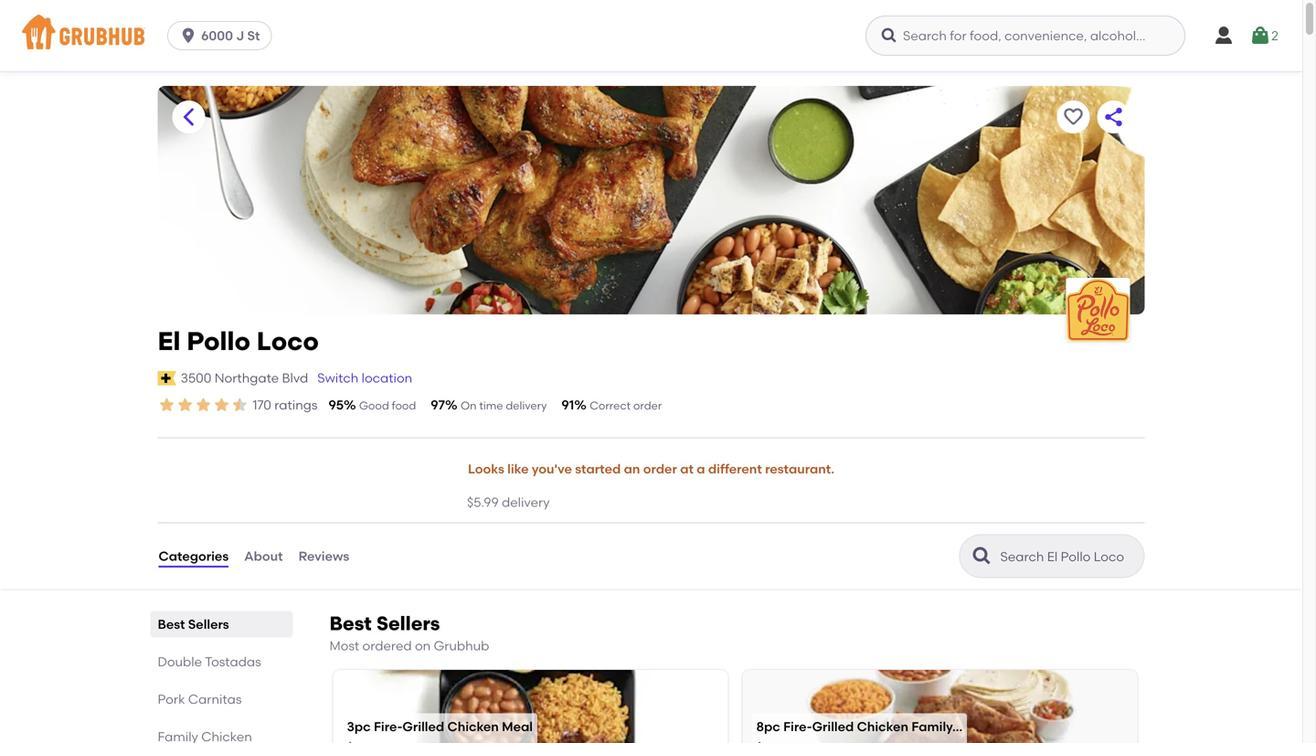 Task type: locate. For each thing, give the bounding box(es) containing it.
order left 'at'
[[643, 461, 677, 477]]

1 horizontal spatial grilled
[[812, 719, 854, 734]]

order inside button
[[643, 461, 677, 477]]

reviews button
[[298, 523, 350, 589]]

0 horizontal spatial sellers
[[188, 617, 229, 632]]

share icon image
[[1103, 106, 1125, 128]]

star icon image
[[158, 396, 176, 414], [176, 396, 194, 414], [194, 396, 213, 414], [213, 396, 231, 414], [231, 396, 249, 414], [231, 396, 249, 414]]

1 chicken from the left
[[447, 719, 499, 734]]

switch location button
[[317, 368, 413, 388]]

categories button
[[158, 523, 230, 589]]

sellers up double tostadas
[[188, 617, 229, 632]]

fire- right "8pc"
[[783, 719, 812, 734]]

fire- for 3pc
[[374, 719, 403, 734]]

1 vertical spatial delivery
[[502, 494, 550, 510]]

1 grilled from the left
[[403, 719, 444, 734]]

0 horizontal spatial best
[[158, 617, 185, 632]]

main navigation navigation
[[0, 0, 1303, 71]]

2 svg image from the left
[[1250, 25, 1272, 47]]

grilled for 8pc
[[812, 719, 854, 734]]

0 horizontal spatial chicken
[[447, 719, 499, 734]]

sellers inside best sellers most ordered on grubhub
[[376, 612, 440, 635]]

3500
[[181, 370, 211, 386]]

170 ratings
[[253, 397, 318, 413]]

1 horizontal spatial chicken
[[857, 719, 909, 734]]

good food
[[359, 399, 416, 412]]

Search for food, convenience, alcohol... search field
[[866, 16, 1186, 56]]

good
[[359, 399, 389, 412]]

best
[[330, 612, 372, 635], [158, 617, 185, 632]]

0 horizontal spatial fire-
[[374, 719, 403, 734]]

fire- right 3pc
[[374, 719, 403, 734]]

1 horizontal spatial sellers
[[376, 612, 440, 635]]

2 grilled from the left
[[812, 719, 854, 734]]

$5.99
[[467, 494, 499, 510]]

switch location
[[317, 370, 412, 386]]

pork carnitas
[[158, 692, 242, 707]]

order
[[633, 399, 662, 412], [643, 461, 677, 477]]

pollo
[[187, 326, 250, 357]]

0 horizontal spatial grilled
[[403, 719, 444, 734]]

chicken
[[447, 719, 499, 734], [857, 719, 909, 734]]

best inside best sellers most ordered on grubhub
[[330, 612, 372, 635]]

looks like you've started an order at a different restaurant. button
[[467, 449, 835, 489]]

chicken left family...
[[857, 719, 909, 734]]

chicken for meal
[[447, 719, 499, 734]]

chicken for family...
[[857, 719, 909, 734]]

$5.99 delivery
[[467, 494, 550, 510]]

1 svg image from the left
[[179, 27, 198, 45]]

st
[[247, 28, 260, 43]]

fire-
[[374, 719, 403, 734], [783, 719, 812, 734]]

170
[[253, 397, 271, 413]]

1 horizontal spatial fire-
[[783, 719, 812, 734]]

2 svg image from the left
[[880, 27, 899, 45]]

0 horizontal spatial svg image
[[1213, 25, 1235, 47]]

1 horizontal spatial best
[[330, 612, 372, 635]]

order right correct at left bottom
[[633, 399, 662, 412]]

delivery down like
[[502, 494, 550, 510]]

0 vertical spatial order
[[633, 399, 662, 412]]

restaurant.
[[765, 461, 835, 477]]

search icon image
[[971, 545, 993, 567]]

time
[[479, 399, 503, 412]]

sellers
[[376, 612, 440, 635], [188, 617, 229, 632]]

ratings
[[274, 397, 318, 413]]

j
[[236, 28, 244, 43]]

1 fire- from the left
[[374, 719, 403, 734]]

3pc
[[347, 719, 371, 734]]

2 fire- from the left
[[783, 719, 812, 734]]

svg image
[[1213, 25, 1235, 47], [1250, 25, 1272, 47]]

delivery right time
[[506, 399, 547, 412]]

sellers up on
[[376, 612, 440, 635]]

grilled right 3pc
[[403, 719, 444, 734]]

best up double
[[158, 617, 185, 632]]

svg image
[[179, 27, 198, 45], [880, 27, 899, 45]]

grilled
[[403, 719, 444, 734], [812, 719, 854, 734]]

meal
[[502, 719, 533, 734]]

caret left icon image
[[178, 106, 200, 128]]

2 chicken from the left
[[857, 719, 909, 734]]

delivery
[[506, 399, 547, 412], [502, 494, 550, 510]]

1 horizontal spatial svg image
[[880, 27, 899, 45]]

1 vertical spatial order
[[643, 461, 677, 477]]

chicken left meal
[[447, 719, 499, 734]]

best up most
[[330, 612, 372, 635]]

3pc fire-grilled chicken meal
[[347, 719, 533, 734]]

0 horizontal spatial svg image
[[179, 27, 198, 45]]

1 horizontal spatial svg image
[[1250, 25, 1272, 47]]

grilled right "8pc"
[[812, 719, 854, 734]]

best sellers
[[158, 617, 229, 632]]

fire- for 8pc
[[783, 719, 812, 734]]

6000 j st button
[[167, 21, 279, 50]]



Task type: vqa. For each thing, say whether or not it's contained in the screenshot.
0.5
no



Task type: describe. For each thing, give the bounding box(es) containing it.
like
[[507, 461, 529, 477]]

an
[[624, 461, 640, 477]]

svg image inside 2 button
[[1250, 25, 1272, 47]]

grubhub
[[434, 638, 489, 654]]

best sellers most ordered on grubhub
[[330, 612, 489, 654]]

double
[[158, 654, 202, 670]]

best for best sellers most ordered on grubhub
[[330, 612, 372, 635]]

a
[[697, 461, 705, 477]]

3pc fire-grilled chicken meal button
[[333, 670, 728, 743]]

sellers for best sellers most ordered on grubhub
[[376, 612, 440, 635]]

3500 northgate blvd
[[181, 370, 308, 386]]

1 svg image from the left
[[1213, 25, 1235, 47]]

pork
[[158, 692, 185, 707]]

family...
[[912, 719, 963, 734]]

8pc
[[756, 719, 780, 734]]

8pc fire-grilled chicken family... button
[[743, 670, 1138, 743]]

loco
[[257, 326, 319, 357]]

correct order
[[590, 399, 662, 412]]

looks
[[468, 461, 504, 477]]

location
[[362, 370, 412, 386]]

you've
[[532, 461, 572, 477]]

on time delivery
[[461, 399, 547, 412]]

looks like you've started an order at a different restaurant.
[[468, 461, 835, 477]]

categories
[[159, 548, 229, 564]]

8pc fire-grilled chicken family...
[[756, 719, 963, 734]]

different
[[708, 461, 762, 477]]

subscription pass image
[[158, 371, 176, 386]]

2 button
[[1250, 19, 1279, 52]]

switch
[[317, 370, 359, 386]]

grilled for 3pc
[[403, 719, 444, 734]]

reviews
[[299, 548, 349, 564]]

el pollo loco
[[158, 326, 319, 357]]

at
[[680, 461, 694, 477]]

carnitas
[[188, 692, 242, 707]]

sellers for best sellers
[[188, 617, 229, 632]]

blvd
[[282, 370, 308, 386]]

tostadas
[[205, 654, 261, 670]]

6000
[[201, 28, 233, 43]]

northgate
[[215, 370, 279, 386]]

Search El Pollo Loco search field
[[999, 548, 1139, 565]]

save this restaurant button
[[1057, 101, 1090, 133]]

save this restaurant image
[[1063, 106, 1085, 128]]

food
[[392, 399, 416, 412]]

91
[[562, 397, 574, 413]]

double tostadas
[[158, 654, 261, 670]]

el pollo loco logo image
[[1066, 279, 1130, 341]]

97
[[431, 397, 445, 413]]

on
[[461, 399, 477, 412]]

most
[[330, 638, 359, 654]]

ordered
[[362, 638, 412, 654]]

6000 j st
[[201, 28, 260, 43]]

el
[[158, 326, 181, 357]]

95
[[329, 397, 344, 413]]

best for best sellers
[[158, 617, 185, 632]]

0 vertical spatial delivery
[[506, 399, 547, 412]]

on
[[415, 638, 431, 654]]

about button
[[243, 523, 284, 589]]

correct
[[590, 399, 631, 412]]

started
[[575, 461, 621, 477]]

3500 northgate blvd button
[[180, 368, 309, 388]]

svg image inside 6000 j st button
[[179, 27, 198, 45]]

about
[[244, 548, 283, 564]]

2
[[1272, 28, 1279, 43]]



